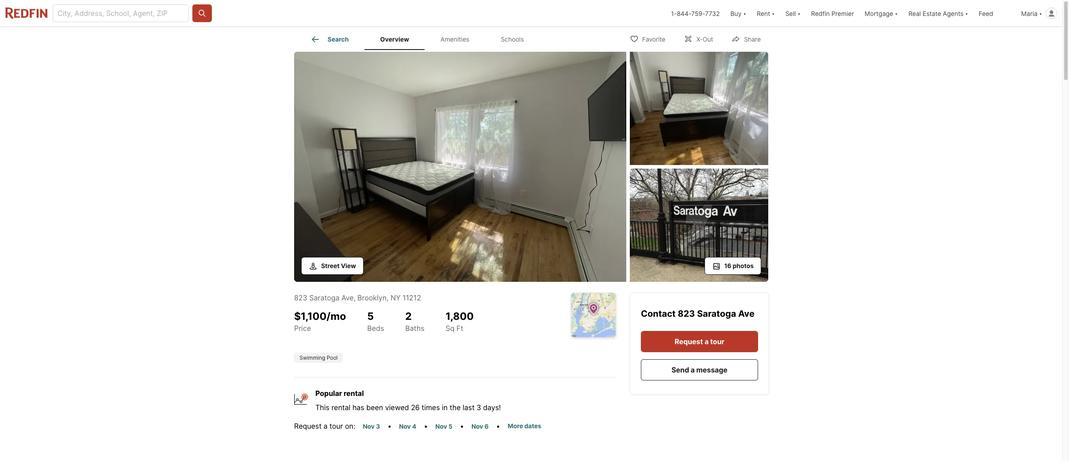 Task type: vqa. For each thing, say whether or not it's contained in the screenshot.


Task type: describe. For each thing, give the bounding box(es) containing it.
x-out button
[[677, 29, 721, 48]]

844-
[[677, 10, 692, 17]]

City, Address, School, Agent, ZIP search field
[[53, 4, 189, 22]]

▾ for rent ▾
[[772, 10, 775, 17]]

nov 6 button
[[468, 421, 493, 432]]

overview tab
[[365, 29, 425, 50]]

0 horizontal spatial ave
[[342, 293, 354, 302]]

rent ▾
[[757, 10, 775, 17]]

viewed
[[385, 403, 409, 412]]

mortgage ▾ button
[[865, 0, 898, 27]]

nov 6
[[472, 423, 489, 430]]

6
[[485, 423, 489, 430]]

▾ for sell ▾
[[798, 10, 801, 17]]

buy ▾ button
[[731, 0, 747, 27]]

2 baths
[[406, 310, 425, 333]]

schools tab
[[485, 29, 540, 50]]

16 photos button
[[705, 257, 762, 275]]

premier
[[832, 10, 855, 17]]

maria
[[1022, 10, 1038, 17]]

pool
[[327, 355, 338, 361]]

baths
[[406, 324, 425, 333]]

submit search image
[[198, 9, 207, 18]]

1-
[[672, 10, 677, 17]]

request a tour on:
[[294, 422, 356, 431]]

tour for request a tour on:
[[330, 422, 343, 431]]

11212
[[403, 293, 421, 302]]

agents
[[944, 10, 964, 17]]

a for request a tour on:
[[324, 422, 328, 431]]

request a tour
[[675, 337, 725, 346]]

a for request a tour
[[705, 337, 709, 346]]

this
[[316, 403, 330, 412]]

overview
[[380, 36, 409, 43]]

more dates
[[508, 422, 542, 430]]

more dates button
[[504, 421, 546, 431]]

nov 5 button
[[432, 421, 457, 432]]

a for send a message
[[691, 366, 695, 374]]

real
[[909, 10, 922, 17]]

nov for nov 5
[[436, 423, 447, 430]]

street view button
[[301, 257, 364, 275]]

1,800 sq ft
[[446, 310, 474, 333]]

5 beds
[[368, 310, 384, 333]]

send
[[672, 366, 690, 374]]

• for nov 4
[[424, 422, 428, 431]]

7732
[[706, 10, 720, 17]]

buy ▾
[[731, 10, 747, 17]]

real estate agents ▾ button
[[904, 0, 974, 27]]

redfin premier
[[812, 10, 855, 17]]

3 inside button
[[376, 423, 380, 430]]

in
[[442, 403, 448, 412]]

been
[[367, 403, 383, 412]]

has
[[353, 403, 365, 412]]

send a message button
[[641, 359, 759, 381]]

map entry image
[[572, 293, 616, 337]]

▾ for buy ▾
[[744, 10, 747, 17]]

5 inside button
[[449, 423, 453, 430]]

ft
[[457, 324, 464, 333]]

real estate agents ▾
[[909, 10, 969, 17]]

sell
[[786, 10, 796, 17]]

estate
[[923, 10, 942, 17]]

1-844-759-7732 link
[[672, 10, 720, 17]]

swimming pool
[[300, 355, 338, 361]]

x-
[[697, 35, 703, 43]]

sell ▾ button
[[786, 0, 801, 27]]

amenities tab
[[425, 29, 485, 50]]

request for request a tour
[[675, 337, 703, 346]]

request for request a tour on:
[[294, 422, 322, 431]]

the
[[450, 403, 461, 412]]

• for nov 5
[[460, 422, 464, 431]]

16
[[725, 262, 732, 270]]

nov 5
[[436, 423, 453, 430]]

/mo
[[327, 310, 346, 323]]

1 vertical spatial saratoga
[[698, 309, 737, 319]]

schools
[[501, 36, 524, 43]]

search
[[328, 36, 349, 43]]

popular
[[316, 389, 342, 398]]

26
[[411, 403, 420, 412]]

street
[[321, 262, 340, 270]]



Task type: locate. For each thing, give the bounding box(es) containing it.
1 vertical spatial a
[[691, 366, 695, 374]]

1 vertical spatial ave
[[739, 309, 755, 319]]

0 vertical spatial saratoga
[[309, 293, 340, 302]]

out
[[703, 35, 714, 43]]

favorite
[[643, 35, 666, 43]]

last
[[463, 403, 475, 412]]

4 nov from the left
[[472, 423, 484, 430]]

6 ▾ from the left
[[1040, 10, 1043, 17]]

3 nov from the left
[[436, 423, 447, 430]]

nov for nov 6
[[472, 423, 484, 430]]

5 up beds
[[368, 310, 374, 323]]

0 horizontal spatial 5
[[368, 310, 374, 323]]

saratoga up request a tour
[[698, 309, 737, 319]]

sell ▾ button
[[781, 0, 806, 27]]

• for nov 6
[[497, 422, 500, 431]]

, left ny
[[387, 293, 389, 302]]

$1,100
[[294, 310, 327, 323]]

0 vertical spatial 5
[[368, 310, 374, 323]]

rental for this
[[332, 403, 351, 412]]

5 inside 5 beds
[[368, 310, 374, 323]]

ny
[[391, 293, 401, 302]]

0 vertical spatial a
[[705, 337, 709, 346]]

nov right on:
[[363, 423, 375, 430]]

amenities
[[441, 36, 470, 43]]

tab list containing search
[[294, 27, 547, 50]]

contact
[[641, 309, 676, 319]]

0 vertical spatial tour
[[711, 337, 725, 346]]

a down this
[[324, 422, 328, 431]]

0 vertical spatial request
[[675, 337, 703, 346]]

3 down the been
[[376, 423, 380, 430]]

nov 3
[[363, 423, 380, 430]]

3 ▾ from the left
[[798, 10, 801, 17]]

▾ right "rent"
[[772, 10, 775, 17]]

5
[[368, 310, 374, 323], [449, 423, 453, 430]]

beds
[[368, 324, 384, 333]]

1,800
[[446, 310, 474, 323]]

redfin
[[812, 10, 830, 17]]

1 horizontal spatial a
[[691, 366, 695, 374]]

▾ for maria ▾
[[1040, 10, 1043, 17]]

swimming
[[300, 355, 325, 361]]

1 vertical spatial 3
[[376, 423, 380, 430]]

dates
[[525, 422, 542, 430]]

mortgage ▾ button
[[860, 0, 904, 27]]

0 horizontal spatial tour
[[330, 422, 343, 431]]

1 vertical spatial rental
[[332, 403, 351, 412]]

16 photos
[[725, 262, 754, 270]]

▾ right sell
[[798, 10, 801, 17]]

nov
[[363, 423, 375, 430], [399, 423, 411, 430], [436, 423, 447, 430], [472, 423, 484, 430]]

rental up 'has'
[[344, 389, 364, 398]]

1 , from the left
[[354, 293, 356, 302]]

rental for popular
[[344, 389, 364, 398]]

823 right contact
[[678, 309, 696, 319]]

3
[[477, 403, 481, 412], [376, 423, 380, 430]]

tour for request a tour
[[711, 337, 725, 346]]

nov 3 button
[[359, 421, 384, 432]]

▾ right buy
[[744, 10, 747, 17]]

rent
[[757, 10, 771, 17]]

$1,100 /mo price
[[294, 310, 346, 333]]

1 • from the left
[[388, 422, 392, 431]]

▾ right the maria
[[1040, 10, 1043, 17]]

• right 4
[[424, 422, 428, 431]]

0 horizontal spatial 823
[[294, 293, 308, 302]]

2
[[406, 310, 412, 323]]

2 • from the left
[[424, 422, 428, 431]]

823 saratoga ave , brooklyn , ny 11212
[[294, 293, 421, 302]]

days!
[[483, 403, 501, 412]]

1 vertical spatial tour
[[330, 422, 343, 431]]

a up the message
[[705, 337, 709, 346]]

search link
[[310, 34, 349, 45]]

redfin premier button
[[806, 0, 860, 27]]

2 ▾ from the left
[[772, 10, 775, 17]]

1 nov from the left
[[363, 423, 375, 430]]

•
[[388, 422, 392, 431], [424, 422, 428, 431], [460, 422, 464, 431], [497, 422, 500, 431]]

request a tour button
[[641, 331, 759, 352]]

nov for nov 4
[[399, 423, 411, 430]]

saratoga
[[309, 293, 340, 302], [698, 309, 737, 319]]

nov inside button
[[436, 423, 447, 430]]

real estate agents ▾ link
[[909, 0, 969, 27]]

times
[[422, 403, 440, 412]]

5 ▾ from the left
[[966, 10, 969, 17]]

tour inside button
[[711, 337, 725, 346]]

0 horizontal spatial request
[[294, 422, 322, 431]]

1 horizontal spatial 823
[[678, 309, 696, 319]]

1 horizontal spatial ave
[[739, 309, 755, 319]]

0 horizontal spatial 3
[[376, 423, 380, 430]]

▾ right agents
[[966, 10, 969, 17]]

on:
[[345, 422, 356, 431]]

759-
[[692, 10, 706, 17]]

tour
[[711, 337, 725, 346], [330, 422, 343, 431]]

▾ for mortgage ▾
[[896, 10, 898, 17]]

contact 823 saratoga ave
[[641, 309, 755, 319]]

1 vertical spatial 5
[[449, 423, 453, 430]]

share
[[745, 35, 761, 43]]

rental down popular rental
[[332, 403, 351, 412]]

0 vertical spatial rental
[[344, 389, 364, 398]]

brooklyn
[[358, 293, 387, 302]]

0 vertical spatial ave
[[342, 293, 354, 302]]

, left brooklyn
[[354, 293, 356, 302]]

4 • from the left
[[497, 422, 500, 431]]

1 horizontal spatial ,
[[387, 293, 389, 302]]

5 down "the"
[[449, 423, 453, 430]]

1 ▾ from the left
[[744, 10, 747, 17]]

photos
[[733, 262, 754, 270]]

823 up $1,100
[[294, 293, 308, 302]]

4
[[412, 423, 417, 430]]

1-844-759-7732
[[672, 10, 720, 17]]

nov left 6
[[472, 423, 484, 430]]

feed button
[[974, 0, 1017, 27]]

nov 4 button
[[395, 421, 421, 432]]

tab list
[[294, 27, 547, 50]]

0 vertical spatial 3
[[477, 403, 481, 412]]

• right nov 5
[[460, 422, 464, 431]]

this rental has been viewed 26 times in the last 3 days!
[[316, 403, 501, 412]]

1 vertical spatial 823
[[678, 309, 696, 319]]

• right nov 3 button
[[388, 422, 392, 431]]

4 ▾ from the left
[[896, 10, 898, 17]]

view
[[341, 262, 356, 270]]

price
[[294, 324, 311, 333]]

1 horizontal spatial 5
[[449, 423, 453, 430]]

request down this
[[294, 422, 322, 431]]

nov left 4
[[399, 423, 411, 430]]

0 vertical spatial 823
[[294, 293, 308, 302]]

nov for nov 3
[[363, 423, 375, 430]]

mortgage
[[865, 10, 894, 17]]

feed
[[979, 10, 994, 17]]

image image
[[294, 52, 627, 282], [630, 52, 769, 165], [630, 169, 769, 282]]

x-out
[[697, 35, 714, 43]]

1 horizontal spatial saratoga
[[698, 309, 737, 319]]

nov 4
[[399, 423, 417, 430]]

• right 6
[[497, 422, 500, 431]]

2 , from the left
[[387, 293, 389, 302]]

rent ▾ button
[[757, 0, 775, 27]]

823
[[294, 293, 308, 302], [678, 309, 696, 319]]

nov down in in the bottom left of the page
[[436, 423, 447, 430]]

2 vertical spatial a
[[324, 422, 328, 431]]

3 right last on the bottom left of page
[[477, 403, 481, 412]]

favorite button
[[623, 29, 673, 48]]

popular rental
[[316, 389, 364, 398]]

2 horizontal spatial a
[[705, 337, 709, 346]]

saratoga up /mo
[[309, 293, 340, 302]]

request inside button
[[675, 337, 703, 346]]

0 horizontal spatial a
[[324, 422, 328, 431]]

tour left on:
[[330, 422, 343, 431]]

1 horizontal spatial request
[[675, 337, 703, 346]]

street view
[[321, 262, 356, 270]]

▾ right the mortgage
[[896, 10, 898, 17]]

1 horizontal spatial 3
[[477, 403, 481, 412]]

request
[[675, 337, 703, 346], [294, 422, 322, 431]]

a right the 'send'
[[691, 366, 695, 374]]

0 horizontal spatial saratoga
[[309, 293, 340, 302]]

request down contact 823 saratoga ave
[[675, 337, 703, 346]]

2 nov from the left
[[399, 423, 411, 430]]

▾
[[744, 10, 747, 17], [772, 10, 775, 17], [798, 10, 801, 17], [896, 10, 898, 17], [966, 10, 969, 17], [1040, 10, 1043, 17]]

maria ▾
[[1022, 10, 1043, 17]]

tour up the message
[[711, 337, 725, 346]]

message
[[697, 366, 728, 374]]

• for nov 3
[[388, 422, 392, 431]]

rent ▾ button
[[752, 0, 781, 27]]

buy
[[731, 10, 742, 17]]

mortgage ▾
[[865, 10, 898, 17]]

send a message
[[672, 366, 728, 374]]

buy ▾ button
[[726, 0, 752, 27]]

0 horizontal spatial ,
[[354, 293, 356, 302]]

1 horizontal spatial tour
[[711, 337, 725, 346]]

1 vertical spatial request
[[294, 422, 322, 431]]

3 • from the left
[[460, 422, 464, 431]]



